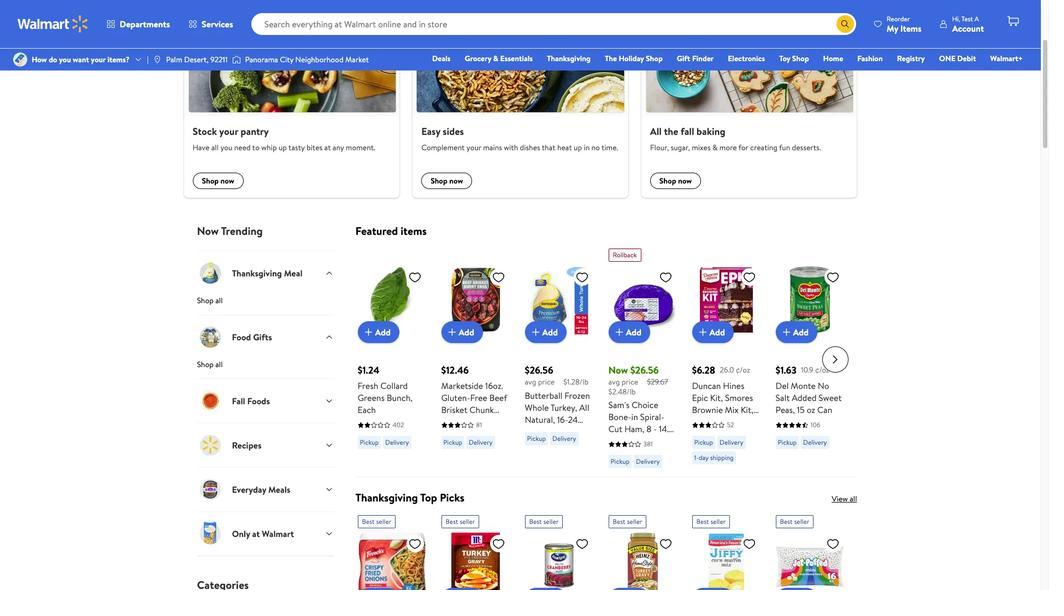 Task type: describe. For each thing, give the bounding box(es) containing it.
mains
[[483, 142, 502, 153]]

¢/oz for $1.63
[[815, 364, 829, 375]]

 image for panorama
[[232, 54, 241, 65]]

shop all link for gifts
[[197, 359, 334, 379]]

thanksgiving top picks
[[355, 490, 464, 505]]

$1.24
[[358, 364, 380, 377]]

items?
[[107, 54, 130, 65]]

add to cart image for the butterball frozen whole turkey, all natural, 16-24 lbs., serves 8-12 image
[[529, 326, 542, 339]]

avg inside now $26.56 avg price
[[608, 377, 620, 388]]

-
[[654, 423, 657, 435]]

everyday
[[232, 484, 266, 496]]

you inside stock your pantry have all you need to whip up tasty bites at any moment.
[[220, 142, 232, 153]]

sweet
[[819, 392, 842, 404]]

in for marketside
[[485, 416, 491, 428]]

$26.56 inside now $26.56 avg price
[[630, 364, 659, 377]]

added
[[792, 392, 817, 404]]

departments
[[120, 18, 170, 30]]

delivery down 52
[[720, 438, 743, 447]]

peas,
[[776, 404, 795, 416]]

delivery left 12
[[552, 434, 576, 443]]

sam's choice bone-in spiral-cut ham, 8 - 14.6 lb image
[[608, 266, 677, 335]]

delivery down the 106
[[803, 438, 827, 447]]

shop inside all the fall baking list item
[[659, 176, 676, 186]]

bone-
[[608, 411, 631, 423]]

at inside dropdown button
[[252, 528, 260, 540]]

holiday
[[619, 53, 644, 64]]

home link
[[818, 52, 848, 64]]

6 add from the left
[[793, 326, 809, 338]]

free
[[470, 392, 487, 404]]

Search search field
[[251, 13, 856, 35]]

seller for jet-puffed mini marshmallows, 1 lb bag image
[[794, 517, 809, 526]]

all inside the all the fall baking flour, sugar, mixes & more for creating fun desserts.
[[650, 124, 662, 138]]

delivery down 81
[[469, 438, 493, 447]]

how
[[32, 54, 47, 65]]

pickup down 'each'
[[360, 438, 379, 447]]

your inside the easy sides complement your mains with dishes that heat up in no time.
[[467, 142, 481, 153]]

fall
[[681, 124, 694, 138]]

12
[[576, 426, 584, 438]]

$2.48/lb
[[608, 386, 636, 397]]

add to favorites list, heinz homestyle turkey gravy value size, 18 oz jar image
[[659, 537, 672, 551]]

16-
[[557, 414, 568, 426]]

add for butterball frozen whole turkey, all natural, 16-24 lbs., serves 8-12
[[542, 326, 558, 338]]

& inside the all the fall baking flour, sugar, mixes & more for creating fun desserts.
[[713, 142, 718, 153]]

gluten-
[[441, 392, 470, 404]]

butterball
[[525, 389, 562, 402]]

one debit
[[939, 53, 976, 64]]

all the fall baking list item
[[635, 0, 864, 198]]

best seller for heinz homestyle turkey gravy value size, 18 oz jar image
[[613, 517, 642, 526]]

add to favorites list, sam's choice bone-in spiral-cut ham, 8 - 14.6 lb image
[[659, 271, 672, 284]]

$6.28
[[692, 364, 715, 377]]

whip
[[261, 142, 277, 153]]

only
[[232, 528, 250, 540]]

gift
[[677, 53, 690, 64]]

the holiday shop
[[605, 53, 663, 64]]

best seller for mccormick gravy mix - turkey naturally flavored, 0.87 oz gravies image
[[446, 517, 475, 526]]

reorder my items
[[887, 14, 922, 34]]

0 vertical spatial you
[[59, 54, 71, 65]]

meals
[[268, 484, 290, 496]]

in for sides
[[584, 142, 590, 153]]

thanksgiving for thanksgiving
[[547, 53, 591, 64]]

pickup up day
[[694, 438, 713, 447]]

food gifts
[[232, 331, 272, 343]]

electronics
[[728, 53, 765, 64]]

4 add button from the left
[[608, 321, 650, 343]]

all inside stock your pantry have all you need to whip up tasty bites at any moment.
[[211, 142, 219, 153]]

lbs.,
[[525, 426, 539, 438]]

naturally
[[467, 428, 501, 440]]

ham,
[[625, 423, 644, 435]]

easy sides list item
[[406, 0, 635, 198]]

delivery down 402
[[385, 438, 409, 447]]

mixes
[[692, 142, 711, 153]]

with
[[504, 142, 518, 153]]

shop all for food gifts
[[197, 359, 223, 370]]

everyday meals button
[[197, 467, 334, 512]]

now for baking
[[678, 176, 692, 186]]

sugar,
[[671, 142, 690, 153]]

electronics link
[[723, 52, 770, 64]]

106
[[811, 420, 820, 430]]

$1.63 10.9 ¢/oz del monte no salt added sweet peas, 15 oz can
[[776, 364, 842, 416]]

featured
[[355, 224, 398, 238]]

panorama city neighborhood market
[[245, 54, 369, 65]]

add to favorites list, marketside 16oz. gluten-free beef brisket chunk burnt ends in sauce-naturally smoked image
[[492, 271, 505, 284]]

¢/oz for $6.28
[[736, 364, 750, 375]]

essentials
[[500, 53, 533, 64]]

shop now for baking
[[659, 176, 692, 186]]

heinz homestyle turkey gravy value size, 18 oz jar image
[[608, 533, 677, 590]]

top
[[420, 490, 437, 505]]

natural,
[[525, 414, 555, 426]]

1 horizontal spatial kit,
[[741, 404, 753, 416]]

only at walmart button
[[197, 512, 334, 556]]

foods
[[247, 395, 270, 407]]

add to cart image for $6.28
[[696, 326, 710, 339]]

lb
[[608, 435, 615, 447]]

81
[[476, 420, 482, 430]]

time.
[[602, 142, 618, 153]]

$12.46
[[441, 364, 469, 377]]

epic
[[692, 392, 708, 404]]

14.6
[[659, 423, 673, 435]]

all inside the butterball frozen whole turkey, all natural, 16-24 lbs., serves 8-12
[[579, 402, 589, 414]]

ocean spray jellied cranberry sauce, 14 oz can image
[[525, 533, 593, 590]]

your inside stock your pantry have all you need to whip up tasty bites at any moment.
[[219, 124, 238, 138]]

have
[[193, 142, 209, 153]]

pickup down lb
[[611, 457, 629, 466]]

recipes
[[232, 439, 261, 451]]

home
[[823, 53, 843, 64]]

16oz.
[[485, 380, 503, 392]]

seller for ocean spray jellied cranberry sauce, 14 oz can image
[[543, 517, 559, 526]]

next slide for product carousel list image
[[822, 347, 848, 373]]

duncan
[[692, 380, 721, 392]]

thanksgiving for thanksgiving meal
[[232, 267, 282, 279]]

fall foods
[[232, 395, 270, 407]]

add to cart image for del monte no salt added sweet peas, 15 oz can image
[[780, 326, 793, 339]]

reorder
[[887, 14, 910, 23]]

52
[[727, 420, 734, 430]]

fresh collard greens bunch, each image
[[358, 266, 426, 335]]

toy shop
[[779, 53, 809, 64]]

butterball frozen whole turkey, all natural, 16-24 lbs., serves 8-12 image
[[525, 266, 593, 335]]

items
[[900, 22, 922, 34]]

Walmart Site-Wide search field
[[251, 13, 856, 35]]

now for your
[[449, 176, 463, 186]]

product group containing $26.56
[[525, 244, 593, 473]]

add to favorites list, jiffy corn muffin mix, 8.5 oz image
[[743, 537, 756, 551]]

best seller for ocean spray jellied cranberry sauce, 14 oz can image
[[529, 517, 559, 526]]

bites
[[307, 142, 323, 153]]

best for french's original crispy fried onions, 6 oz salad toppings image
[[362, 517, 375, 526]]

grocery & essentials link
[[460, 52, 538, 64]]

grocery
[[465, 53, 491, 64]]

$6.28 26.0 ¢/oz duncan hines epic kit, smores brownie mix kit, 24.16 oz.
[[692, 364, 753, 428]]

one
[[939, 53, 956, 64]]

best for ocean spray jellied cranberry sauce, 14 oz can image
[[529, 517, 542, 526]]

$1.63
[[776, 364, 797, 377]]

shop inside easy sides list item
[[431, 176, 447, 186]]

shop all for thanksgiving meal
[[197, 295, 223, 306]]

registry
[[897, 53, 925, 64]]

butterball frozen whole turkey, all natural, 16-24 lbs., serves 8-12
[[525, 389, 590, 438]]

10.9
[[801, 364, 813, 375]]

381
[[643, 439, 653, 449]]

list containing stock your pantry
[[177, 0, 864, 198]]

add button for butterball frozen whole turkey, all natural, 16-24 lbs., serves 8-12
[[525, 321, 567, 343]]

flour,
[[650, 142, 669, 153]]

fun
[[779, 142, 790, 153]]

desserts.
[[792, 142, 821, 153]]

everyday meals
[[232, 484, 290, 496]]

walmart
[[262, 528, 294, 540]]

del
[[776, 380, 789, 392]]

product group containing now $26.56
[[608, 244, 677, 473]]

sam's choice bone-in spiral- cut ham, 8 - 14.6 lb
[[608, 399, 673, 447]]

best seller for french's original crispy fried onions, 6 oz salad toppings image
[[362, 517, 391, 526]]

brisket
[[441, 404, 467, 416]]

pickup down natural,
[[527, 434, 546, 443]]

duncan hines epic kit, smores brownie mix kit, 24.16 oz. image
[[692, 266, 760, 335]]

stock your pantry list item
[[177, 0, 406, 198]]

fall
[[232, 395, 245, 407]]

up for complement
[[574, 142, 582, 153]]

in inside sam's choice bone-in spiral- cut ham, 8 - 14.6 lb
[[631, 411, 638, 423]]



Task type: locate. For each thing, give the bounding box(es) containing it.
4 add to cart image from the left
[[696, 326, 710, 339]]

1 seller from the left
[[376, 517, 391, 526]]

list
[[177, 0, 864, 198]]

0 horizontal spatial your
[[91, 54, 106, 65]]

day
[[699, 453, 709, 462]]

now inside all the fall baking list item
[[678, 176, 692, 186]]

marketside
[[441, 380, 483, 392]]

at inside stock your pantry have all you need to whip up tasty bites at any moment.
[[324, 142, 331, 153]]

avg
[[525, 377, 536, 388], [608, 377, 620, 388]]

0 horizontal spatial $26.56
[[525, 364, 553, 377]]

& left more
[[713, 142, 718, 153]]

 image
[[13, 52, 27, 67]]

2 seller from the left
[[460, 517, 475, 526]]

best seller up the "jiffy corn muffin mix, 8.5 oz" image in the right of the page
[[696, 517, 726, 526]]

shop all link for meal
[[197, 295, 334, 315]]

bunch,
[[387, 392, 413, 404]]

now left trending
[[197, 224, 219, 238]]

add to favorites list, french's original crispy fried onions, 6 oz salad toppings image
[[408, 537, 422, 551]]

search icon image
[[841, 20, 850, 28]]

1 horizontal spatial price
[[622, 377, 638, 388]]

¢/oz right 26.0
[[736, 364, 750, 375]]

seller up jet-puffed mini marshmallows, 1 lb bag image
[[794, 517, 809, 526]]

seller for the "jiffy corn muffin mix, 8.5 oz" image in the right of the page
[[711, 517, 726, 526]]

0 horizontal spatial in
[[485, 416, 491, 428]]

add button for duncan hines epic kit, smores brownie mix kit, 24.16 oz.
[[692, 321, 734, 343]]

1 vertical spatial shop all link
[[197, 359, 334, 379]]

price
[[538, 377, 555, 388], [622, 377, 638, 388]]

1 horizontal spatial $26.56
[[630, 364, 659, 377]]

oz
[[807, 404, 815, 416]]

thanksgiving link
[[542, 52, 596, 64]]

greens
[[358, 392, 385, 404]]

now down sugar,
[[678, 176, 692, 186]]

1 horizontal spatial thanksgiving
[[355, 490, 418, 505]]

thanksgiving inside thanksgiving link
[[547, 53, 591, 64]]

product group containing $1.63
[[776, 244, 844, 473]]

thanksgiving down walmart site-wide search field
[[547, 53, 591, 64]]

add for fresh collard greens bunch, each
[[375, 326, 391, 338]]

fall foods button
[[197, 379, 334, 423]]

shop now for have
[[202, 176, 234, 186]]

pickup
[[527, 434, 546, 443], [360, 438, 379, 447], [443, 438, 462, 447], [694, 438, 713, 447], [778, 438, 797, 447], [611, 457, 629, 466]]

2 vertical spatial your
[[467, 142, 481, 153]]

¢/oz right 10.9
[[815, 364, 829, 375]]

1 horizontal spatial  image
[[232, 54, 241, 65]]

kit, right epic
[[710, 392, 723, 404]]

add button for fresh collard greens bunch, each
[[358, 321, 399, 343]]

0 horizontal spatial up
[[279, 142, 287, 153]]

price up "butterball"
[[538, 377, 555, 388]]

jiffy corn muffin mix, 8.5 oz image
[[692, 533, 760, 590]]

3 now from the left
[[678, 176, 692, 186]]

1 $26.56 from the left
[[525, 364, 553, 377]]

0 horizontal spatial  image
[[153, 55, 162, 64]]

burnt
[[441, 416, 463, 428]]

92211
[[210, 54, 228, 65]]

best seller up heinz homestyle turkey gravy value size, 18 oz jar image
[[613, 517, 642, 526]]

2 shop now from the left
[[431, 176, 463, 186]]

add to cart image up "$1.63"
[[780, 326, 793, 339]]

5 best seller from the left
[[696, 517, 726, 526]]

1 ¢/oz from the left
[[736, 364, 750, 375]]

add to cart image for $1.24
[[362, 326, 375, 339]]

1-
[[694, 453, 699, 462]]

all the fall baking flour, sugar, mixes & more for creating fun desserts.
[[650, 124, 821, 153]]

2 price from the left
[[622, 377, 638, 388]]

0 horizontal spatial ¢/oz
[[736, 364, 750, 375]]

best for jet-puffed mini marshmallows, 1 lb bag image
[[780, 517, 793, 526]]

the holiday shop link
[[600, 52, 668, 64]]

shop now inside the stock your pantry "list item"
[[202, 176, 234, 186]]

shop now down sugar,
[[659, 176, 692, 186]]

1 avg from the left
[[525, 377, 536, 388]]

0 horizontal spatial &
[[493, 53, 498, 64]]

now for now trending
[[197, 224, 219, 238]]

ends
[[465, 416, 483, 428]]

¢/oz inside $1.63 10.9 ¢/oz del monte no salt added sweet peas, 15 oz can
[[815, 364, 829, 375]]

fresh
[[358, 380, 378, 392]]

add button for marketside 16oz. gluten-free beef brisket chunk burnt ends in sauce-naturally smoked
[[441, 321, 483, 343]]

registry link
[[892, 52, 930, 64]]

1 add from the left
[[375, 326, 391, 338]]

4 best seller from the left
[[613, 517, 642, 526]]

best seller down the picks
[[446, 517, 475, 526]]

fashion link
[[853, 52, 888, 64]]

in inside the easy sides complement your mains with dishes that heat up in no time.
[[584, 142, 590, 153]]

you left need
[[220, 142, 232, 153]]

1 horizontal spatial &
[[713, 142, 718, 153]]

2 shop all link from the top
[[197, 359, 334, 379]]

1 add button from the left
[[358, 321, 399, 343]]

6 seller from the left
[[794, 517, 809, 526]]

best down the picks
[[446, 517, 458, 526]]

toy shop link
[[774, 52, 814, 64]]

now inside the stock your pantry "list item"
[[221, 176, 234, 186]]

add button up $12.46
[[441, 321, 483, 343]]

$26.56 up $2.48/lb
[[630, 364, 659, 377]]

only at walmart
[[232, 528, 294, 540]]

add to cart image up $26.56 avg price
[[529, 326, 542, 339]]

5 best from the left
[[696, 517, 709, 526]]

price inside $26.56 avg price
[[538, 377, 555, 388]]

seller for mccormick gravy mix - turkey naturally flavored, 0.87 oz gravies image
[[460, 517, 475, 526]]

product group containing $6.28
[[692, 244, 760, 473]]

add up $26.56 avg price
[[542, 326, 558, 338]]

3 best from the left
[[529, 517, 542, 526]]

add button
[[358, 321, 399, 343], [441, 321, 483, 343], [525, 321, 567, 343], [608, 321, 650, 343], [692, 321, 734, 343], [776, 321, 817, 343]]

you
[[59, 54, 71, 65], [220, 142, 232, 153]]

2 vertical spatial thanksgiving
[[355, 490, 418, 505]]

shop now for your
[[431, 176, 463, 186]]

1 best from the left
[[362, 517, 375, 526]]

0 horizontal spatial now
[[221, 176, 234, 186]]

market
[[345, 54, 369, 65]]

& right the 'grocery' on the top
[[493, 53, 498, 64]]

4 add from the left
[[626, 326, 642, 338]]

chunk
[[470, 404, 494, 416]]

shop inside the holiday shop link
[[646, 53, 663, 64]]

shop all link down gifts
[[197, 359, 334, 379]]

up
[[279, 142, 287, 153], [574, 142, 582, 153]]

price up the sam's
[[622, 377, 638, 388]]

now inside now $26.56 avg price
[[608, 364, 628, 377]]

thanksgiving for thanksgiving top picks
[[355, 490, 418, 505]]

thanksgiving left top
[[355, 490, 418, 505]]

2 shop all from the top
[[197, 359, 223, 370]]

add up $1.24
[[375, 326, 391, 338]]

1 horizontal spatial your
[[219, 124, 238, 138]]

now $26.56 avg price
[[608, 364, 659, 388]]

2 best seller from the left
[[446, 517, 475, 526]]

in inside $12.46 marketside 16oz. gluten-free beef brisket chunk burnt ends in sauce-naturally smoked
[[485, 416, 491, 428]]

kit, right mix
[[741, 404, 753, 416]]

deals link
[[427, 52, 455, 64]]

add for duncan hines epic kit, smores brownie mix kit, 24.16 oz.
[[710, 326, 725, 338]]

add to cart image up $6.28
[[696, 326, 710, 339]]

3 shop now from the left
[[659, 176, 692, 186]]

 image for palm
[[153, 55, 162, 64]]

jet-puffed mini marshmallows, 1 lb bag image
[[776, 533, 844, 590]]

0 horizontal spatial shop now
[[202, 176, 234, 186]]

all
[[650, 124, 662, 138], [579, 402, 589, 414]]

del monte no salt added sweet peas, 15 oz can image
[[776, 266, 844, 335]]

shop all
[[197, 295, 223, 306], [197, 359, 223, 370]]

best seller for the "jiffy corn muffin mix, 8.5 oz" image in the right of the page
[[696, 517, 726, 526]]

gift finder
[[677, 53, 714, 64]]

0 horizontal spatial avg
[[525, 377, 536, 388]]

add to favorites list, butterball frozen whole turkey, all natural, 16-24 lbs., serves 8-12 image
[[576, 271, 589, 284]]

shop now down complement
[[431, 176, 463, 186]]

walmart image
[[17, 15, 89, 33]]

0 vertical spatial now
[[197, 224, 219, 238]]

3 add to cart image from the left
[[613, 326, 626, 339]]

add to cart image up $1.24
[[362, 326, 375, 339]]

add to favorites list, ocean spray jellied cranberry sauce, 14 oz can image
[[576, 537, 589, 551]]

¢/oz inside $6.28 26.0 ¢/oz duncan hines epic kit, smores brownie mix kit, 24.16 oz.
[[736, 364, 750, 375]]

cart contains 0 items total amount $0.00 image
[[1006, 15, 1020, 28]]

0 vertical spatial all
[[650, 124, 662, 138]]

add button up $26.56 avg price
[[525, 321, 567, 343]]

best for heinz homestyle turkey gravy value size, 18 oz jar image
[[613, 517, 625, 526]]

2 horizontal spatial now
[[678, 176, 692, 186]]

2 horizontal spatial in
[[631, 411, 638, 423]]

gift finder link
[[672, 52, 719, 64]]

seller down the picks
[[460, 517, 475, 526]]

24
[[568, 414, 578, 426]]

spiral-
[[640, 411, 664, 423]]

2 now from the left
[[449, 176, 463, 186]]

your up need
[[219, 124, 238, 138]]

palm
[[166, 54, 182, 65]]

0 vertical spatial at
[[324, 142, 331, 153]]

now down need
[[221, 176, 234, 186]]

3 best seller from the left
[[529, 517, 559, 526]]

0 horizontal spatial thanksgiving
[[232, 267, 282, 279]]

add for marketside 16oz. gluten-free beef brisket chunk burnt ends in sauce-naturally smoked
[[459, 326, 474, 338]]

1 now from the left
[[221, 176, 234, 186]]

2 horizontal spatial thanksgiving
[[547, 53, 591, 64]]

up for pantry
[[279, 142, 287, 153]]

shop all link down thanksgiving meal
[[197, 295, 334, 315]]

more
[[719, 142, 737, 153]]

monte
[[791, 380, 816, 392]]

1 vertical spatial you
[[220, 142, 232, 153]]

your right want
[[91, 54, 106, 65]]

seller down thanksgiving top picks
[[376, 517, 391, 526]]

0 horizontal spatial you
[[59, 54, 71, 65]]

trending
[[221, 224, 263, 238]]

add button up 10.9
[[776, 321, 817, 343]]

french's original crispy fried onions, 6 oz salad toppings image
[[358, 533, 426, 590]]

0 horizontal spatial add to cart image
[[529, 326, 542, 339]]

add up 10.9
[[793, 326, 809, 338]]

0 horizontal spatial now
[[197, 224, 219, 238]]

1 add to cart image from the left
[[362, 326, 375, 339]]

you right do
[[59, 54, 71, 65]]

best up heinz homestyle turkey gravy value size, 18 oz jar image
[[613, 517, 625, 526]]

deals
[[432, 53, 451, 64]]

add to favorites list, del monte no salt added sweet peas, 15 oz can image
[[826, 271, 840, 284]]

best up french's original crispy fried onions, 6 oz salad toppings image
[[362, 517, 375, 526]]

seller up heinz homestyle turkey gravy value size, 18 oz jar image
[[627, 517, 642, 526]]

2 horizontal spatial shop now
[[659, 176, 692, 186]]

product group
[[358, 244, 426, 473], [441, 244, 510, 473], [525, 244, 593, 473], [608, 244, 677, 473], [692, 244, 760, 473], [776, 244, 844, 473], [358, 511, 426, 590], [441, 511, 510, 590], [525, 511, 593, 590], [608, 511, 677, 590], [692, 511, 760, 590], [776, 511, 844, 590]]

grocery & essentials
[[465, 53, 533, 64]]

add to favorites list, mccormick gravy mix - turkey naturally flavored, 0.87 oz gravies image
[[492, 537, 505, 551]]

best up the "jiffy corn muffin mix, 8.5 oz" image in the right of the page
[[696, 517, 709, 526]]

best for mccormick gravy mix - turkey naturally flavored, 0.87 oz gravies image
[[446, 517, 458, 526]]

1 vertical spatial &
[[713, 142, 718, 153]]

1 horizontal spatial now
[[449, 176, 463, 186]]

1 vertical spatial all
[[579, 402, 589, 414]]

1 shop now from the left
[[202, 176, 234, 186]]

in left no
[[584, 142, 590, 153]]

add to cart image up now $26.56 avg price
[[613, 326, 626, 339]]

2 horizontal spatial your
[[467, 142, 481, 153]]

easy
[[421, 124, 440, 138]]

shop now inside all the fall baking list item
[[659, 176, 692, 186]]

in right 81
[[485, 416, 491, 428]]

$12.46 marketside 16oz. gluten-free beef brisket chunk burnt ends in sauce-naturally smoked
[[441, 364, 507, 452]]

price inside now $26.56 avg price
[[622, 377, 638, 388]]

1 horizontal spatial now
[[608, 364, 628, 377]]

now inside easy sides list item
[[449, 176, 463, 186]]

best seller up ocean spray jellied cranberry sauce, 14 oz can image
[[529, 517, 559, 526]]

4 seller from the left
[[627, 517, 642, 526]]

finder
[[692, 53, 714, 64]]

0 horizontal spatial all
[[579, 402, 589, 414]]

2 add from the left
[[459, 326, 474, 338]]

1 vertical spatial shop all
[[197, 359, 223, 370]]

1 price from the left
[[538, 377, 555, 388]]

product group containing $1.24
[[358, 244, 426, 473]]

best for the "jiffy corn muffin mix, 8.5 oz" image in the right of the page
[[696, 517, 709, 526]]

6 best from the left
[[780, 517, 793, 526]]

3 add button from the left
[[525, 321, 567, 343]]

now trending
[[197, 224, 263, 238]]

 image right the |
[[153, 55, 162, 64]]

1 horizontal spatial shop now
[[431, 176, 463, 186]]

6 add button from the left
[[776, 321, 817, 343]]

1 vertical spatial at
[[252, 528, 260, 540]]

2 $26.56 from the left
[[630, 364, 659, 377]]

avg up the sam's
[[608, 377, 620, 388]]

2 avg from the left
[[608, 377, 620, 388]]

$26.56 up "butterball"
[[525, 364, 553, 377]]

any
[[333, 142, 344, 153]]

1 vertical spatial now
[[608, 364, 628, 377]]

pickup down burnt
[[443, 438, 462, 447]]

1 add to cart image from the left
[[529, 326, 542, 339]]

up inside the easy sides complement your mains with dishes that heat up in no time.
[[574, 142, 582, 153]]

smores
[[725, 392, 753, 404]]

3 add from the left
[[542, 326, 558, 338]]

1 shop all link from the top
[[197, 295, 334, 315]]

add button up now $26.56 avg price
[[608, 321, 650, 343]]

0 horizontal spatial price
[[538, 377, 555, 388]]

0 horizontal spatial kit,
[[710, 392, 723, 404]]

walmart+
[[990, 53, 1023, 64]]

view all link
[[832, 494, 857, 504]]

food gifts button
[[197, 315, 334, 359]]

best seller for jet-puffed mini marshmallows, 1 lb bag image
[[780, 517, 809, 526]]

 image
[[232, 54, 241, 65], [153, 55, 162, 64]]

shop
[[646, 53, 663, 64], [792, 53, 809, 64], [202, 176, 219, 186], [431, 176, 447, 186], [659, 176, 676, 186], [197, 295, 214, 306], [197, 359, 214, 370]]

seller up the "jiffy corn muffin mix, 8.5 oz" image in the right of the page
[[711, 517, 726, 526]]

best seller
[[362, 517, 391, 526], [446, 517, 475, 526], [529, 517, 559, 526], [613, 517, 642, 526], [696, 517, 726, 526], [780, 517, 809, 526]]

add to cart image
[[529, 326, 542, 339], [780, 326, 793, 339]]

0 vertical spatial shop all link
[[197, 295, 334, 315]]

palm desert, 92211
[[166, 54, 228, 65]]

my
[[887, 22, 898, 34]]

frozen
[[565, 389, 590, 402]]

2 add to cart image from the left
[[446, 326, 459, 339]]

0 vertical spatial &
[[493, 53, 498, 64]]

up right heat
[[574, 142, 582, 153]]

at
[[324, 142, 331, 153], [252, 528, 260, 540]]

add to cart image up $12.46
[[446, 326, 459, 339]]

4 best from the left
[[613, 517, 625, 526]]

2 add to cart image from the left
[[780, 326, 793, 339]]

departments button
[[97, 11, 179, 37]]

1 vertical spatial thanksgiving
[[232, 267, 282, 279]]

view
[[832, 494, 848, 504]]

all right '24'
[[579, 402, 589, 414]]

kit,
[[710, 392, 723, 404], [741, 404, 753, 416]]

your
[[91, 54, 106, 65], [219, 124, 238, 138], [467, 142, 481, 153]]

5 add from the left
[[710, 326, 725, 338]]

seller for heinz homestyle turkey gravy value size, 18 oz jar image
[[627, 517, 642, 526]]

delivery down 381
[[636, 457, 660, 466]]

1 horizontal spatial add to cart image
[[780, 326, 793, 339]]

add to favorites list, jet-puffed mini marshmallows, 1 lb bag image
[[826, 537, 840, 551]]

$1.24 fresh collard greens bunch, each
[[358, 364, 413, 416]]

add button up $6.28
[[692, 321, 734, 343]]

choice
[[632, 399, 658, 411]]

5 seller from the left
[[711, 517, 726, 526]]

best seller up jet-puffed mini marshmallows, 1 lb bag image
[[780, 517, 809, 526]]

1 horizontal spatial at
[[324, 142, 331, 153]]

hines
[[723, 380, 744, 392]]

1 horizontal spatial in
[[584, 142, 590, 153]]

1 best seller from the left
[[362, 517, 391, 526]]

seller for french's original crispy fried onions, 6 oz salad toppings image
[[376, 517, 391, 526]]

5 add button from the left
[[692, 321, 734, 343]]

up right whip at top left
[[279, 142, 287, 153]]

2 up from the left
[[574, 142, 582, 153]]

at right only
[[252, 528, 260, 540]]

thanksgiving left the 'meal'
[[232, 267, 282, 279]]

1 shop all from the top
[[197, 295, 223, 306]]

avg up "butterball"
[[525, 377, 536, 388]]

thanksgiving meal button
[[197, 251, 334, 295]]

add button up $1.24
[[358, 321, 399, 343]]

0 vertical spatial thanksgiving
[[547, 53, 591, 64]]

$26.56 inside $26.56 avg price
[[525, 364, 553, 377]]

now for now $26.56 avg price
[[608, 364, 628, 377]]

1 horizontal spatial ¢/oz
[[815, 364, 829, 375]]

marketside 16oz. gluten-free beef brisket chunk burnt ends in sauce-naturally smoked image
[[441, 266, 510, 335]]

best
[[362, 517, 375, 526], [446, 517, 458, 526], [529, 517, 542, 526], [613, 517, 625, 526], [696, 517, 709, 526], [780, 517, 793, 526]]

0 vertical spatial shop all
[[197, 295, 223, 306]]

add up $12.46
[[459, 326, 474, 338]]

add up now $26.56 avg price
[[626, 326, 642, 338]]

recipes button
[[197, 423, 334, 467]]

add to cart image for $12.46
[[446, 326, 459, 339]]

in left spiral-
[[631, 411, 638, 423]]

1 horizontal spatial you
[[220, 142, 232, 153]]

seller up ocean spray jellied cranberry sauce, 14 oz can image
[[543, 517, 559, 526]]

now down complement
[[449, 176, 463, 186]]

product group containing $12.46
[[441, 244, 510, 473]]

2 best from the left
[[446, 517, 458, 526]]

8-
[[568, 426, 576, 438]]

featured items
[[355, 224, 427, 238]]

thanksgiving inside thanksgiving meal dropdown button
[[232, 267, 282, 279]]

best seller down thanksgiving top picks
[[362, 517, 391, 526]]

mccormick gravy mix - turkey naturally flavored, 0.87 oz gravies image
[[441, 533, 510, 590]]

 image right 92211
[[232, 54, 241, 65]]

now up $2.48/lb
[[608, 364, 628, 377]]

now for have
[[221, 176, 234, 186]]

2 add button from the left
[[441, 321, 483, 343]]

heat
[[557, 142, 572, 153]]

avg inside $26.56 avg price
[[525, 377, 536, 388]]

1 up from the left
[[279, 142, 287, 153]]

1 horizontal spatial up
[[574, 142, 582, 153]]

shop now down 'have'
[[202, 176, 234, 186]]

debit
[[957, 53, 976, 64]]

0 horizontal spatial at
[[252, 528, 260, 540]]

1 vertical spatial your
[[219, 124, 238, 138]]

up inside stock your pantry have all you need to whip up tasty bites at any moment.
[[279, 142, 287, 153]]

best up ocean spray jellied cranberry sauce, 14 oz can image
[[529, 517, 542, 526]]

$1.28/lb
[[563, 377, 589, 388]]

6 best seller from the left
[[780, 517, 809, 526]]

your left mains
[[467, 142, 481, 153]]

best up jet-puffed mini marshmallows, 1 lb bag image
[[780, 517, 793, 526]]

how do you want your items?
[[32, 54, 130, 65]]

at left any
[[324, 142, 331, 153]]

add up 26.0
[[710, 326, 725, 338]]

shop inside the stock your pantry "list item"
[[202, 176, 219, 186]]

1 horizontal spatial avg
[[608, 377, 620, 388]]

3 seller from the left
[[543, 517, 559, 526]]

all left the
[[650, 124, 662, 138]]

sides
[[443, 124, 464, 138]]

$26.56 avg price
[[525, 364, 555, 388]]

2 ¢/oz from the left
[[815, 364, 829, 375]]

desert,
[[184, 54, 209, 65]]

food
[[232, 331, 251, 343]]

add to favorites list, duncan hines epic kit, smores brownie mix kit, 24.16 oz. image
[[743, 271, 756, 284]]

shop inside toy shop 'link'
[[792, 53, 809, 64]]

the
[[605, 53, 617, 64]]

add to cart image
[[362, 326, 375, 339], [446, 326, 459, 339], [613, 326, 626, 339], [696, 326, 710, 339]]

0 vertical spatial your
[[91, 54, 106, 65]]

add to favorites list, fresh collard greens bunch, each image
[[408, 271, 422, 284]]

1 horizontal spatial all
[[650, 124, 662, 138]]

15
[[797, 404, 805, 416]]

pickup down peas,
[[778, 438, 797, 447]]

shop now inside easy sides list item
[[431, 176, 463, 186]]



Task type: vqa. For each thing, say whether or not it's contained in the screenshot.


